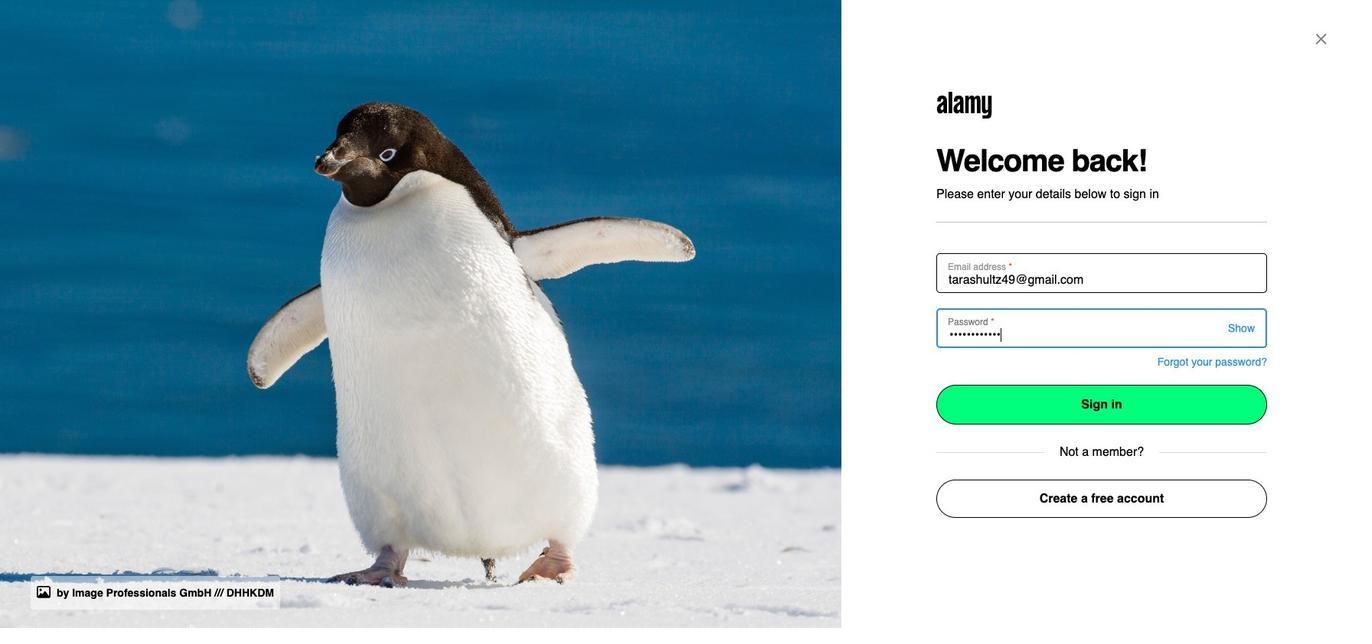 Task type: locate. For each thing, give the bounding box(es) containing it.
adelie penguin, pygoscelis adeliae, antarctic peninsula, antarctica image
[[0, 0, 841, 629]]

None password field
[[936, 309, 1267, 348]]

xmark image
[[1310, 31, 1331, 47]]

None text field
[[936, 253, 1267, 293]]

alamy logo image
[[936, 92, 992, 119]]



Task type: describe. For each thing, give the bounding box(es) containing it.
image image
[[37, 586, 51, 600]]



Task type: vqa. For each thing, say whether or not it's contained in the screenshot.
Alamy logo
yes



